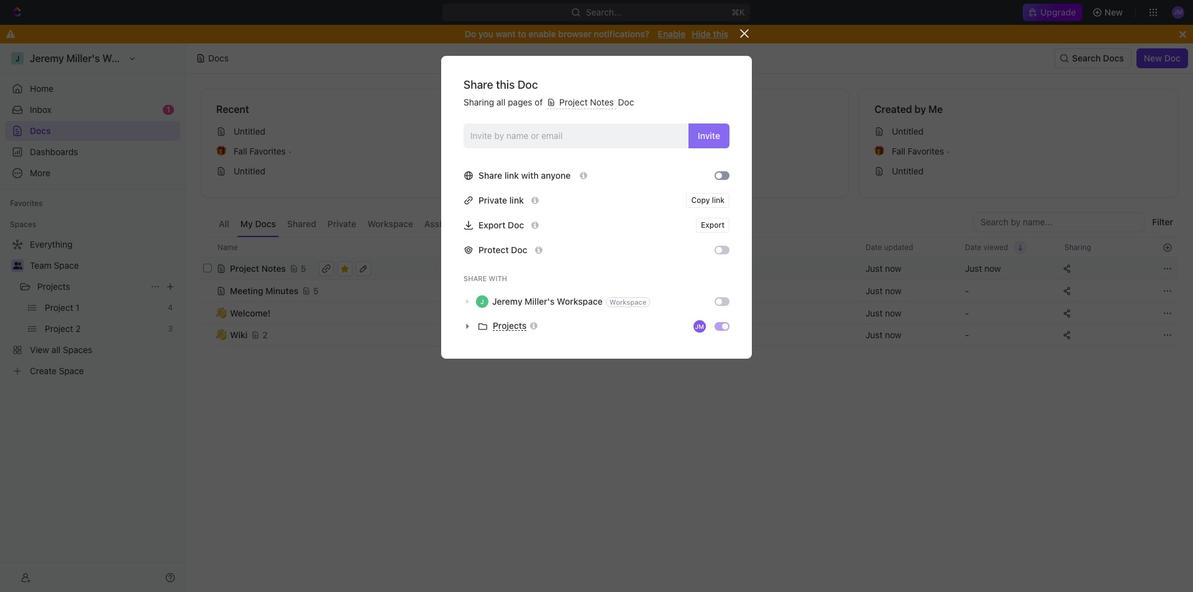 Task type: locate. For each thing, give the bounding box(es) containing it.
date
[[866, 243, 882, 252], [965, 243, 982, 252]]

share up private link
[[478, 170, 502, 181]]

tree
[[5, 235, 180, 382]]

1 vertical spatial project
[[563, 126, 591, 137]]

fall favorites • for created by me
[[892, 146, 950, 157]]

with left anyone
[[521, 170, 539, 181]]

private right shared
[[328, 219, 356, 229]]

welcome!
[[230, 308, 271, 318]]

favorites
[[545, 104, 588, 115], [250, 146, 286, 157], [908, 146, 944, 157], [10, 199, 43, 208]]

now
[[885, 263, 902, 274], [984, 263, 1001, 274], [885, 286, 902, 296], [885, 308, 902, 318], [885, 330, 902, 341]]

workspace inside button
[[367, 219, 413, 229]]

row
[[201, 237, 1178, 258], [201, 256, 1178, 281], [201, 279, 1178, 304], [201, 302, 1178, 325], [201, 323, 1178, 348]]

tree containing team space
[[5, 235, 180, 382]]

this right the hide
[[713, 29, 728, 39]]

1 horizontal spatial this
[[713, 29, 728, 39]]

-
[[721, 286, 725, 296], [965, 286, 969, 296], [597, 308, 601, 318], [721, 308, 725, 318], [965, 308, 969, 318], [721, 330, 725, 341], [965, 330, 969, 341]]

share up j
[[464, 274, 487, 282]]

date for date updated
[[866, 243, 882, 252]]

export down copy link
[[701, 220, 725, 230]]

docs right my
[[255, 219, 276, 229]]

welcome! button
[[216, 302, 582, 325]]

fall for created by me
[[892, 146, 905, 157]]

docs down "inbox"
[[30, 126, 51, 136]]

with
[[521, 170, 539, 181], [489, 274, 507, 282]]

new up search docs
[[1105, 7, 1123, 17]]

private button
[[324, 213, 359, 237]]

private
[[478, 195, 507, 205], [328, 219, 356, 229]]

1 horizontal spatial date
[[965, 243, 982, 252]]

🎁 down recent on the left top of page
[[216, 147, 226, 156]]

1 horizontal spatial sharing
[[1064, 243, 1091, 252]]

1 vertical spatial share
[[478, 170, 502, 181]]

5 right 'minutes'
[[313, 286, 319, 296]]

sharing for sharing
[[1064, 243, 1091, 252]]

share for share with
[[464, 274, 487, 282]]

0 vertical spatial share
[[464, 78, 493, 91]]

docs right search on the top right
[[1103, 53, 1124, 63]]

cell for wiki
[[201, 324, 214, 347]]

team space
[[30, 260, 79, 271]]

0 vertical spatial sharing
[[464, 97, 494, 108]]

projects down jeremy
[[493, 321, 527, 331]]

1 vertical spatial with
[[489, 274, 507, 282]]

team space link
[[30, 256, 178, 276]]

just for project notes
[[866, 263, 883, 274]]

1 horizontal spatial projects
[[493, 321, 527, 331]]

share
[[464, 78, 493, 91], [478, 170, 502, 181], [464, 274, 487, 282]]

0 horizontal spatial date
[[866, 243, 882, 252]]

fall favorites •
[[234, 146, 292, 157], [892, 146, 950, 157]]

1 vertical spatial projects
[[493, 321, 527, 331]]

now for project notes
[[885, 263, 902, 274]]

1 vertical spatial project notes
[[563, 126, 617, 137]]

1 horizontal spatial 5
[[313, 286, 319, 296]]

1 horizontal spatial private
[[478, 195, 507, 205]]

5 down 'shared' button
[[301, 263, 306, 274]]

0 horizontal spatial this
[[496, 78, 515, 91]]

projects for projects dropdown button
[[493, 321, 527, 331]]

0 horizontal spatial fall favorites •
[[234, 146, 292, 157]]

doc for new doc
[[1164, 53, 1181, 63]]

1 fall favorites • from the left
[[234, 146, 292, 157]]

link
[[505, 170, 519, 181], [509, 195, 524, 205], [712, 195, 725, 205]]

fall favorites • down recent on the left top of page
[[234, 146, 292, 157]]

0 vertical spatial projects
[[37, 282, 70, 292]]

1 vertical spatial new
[[1144, 53, 1162, 63]]

tab list containing all
[[216, 213, 513, 237]]

0 vertical spatial 5
[[301, 263, 306, 274]]

1 horizontal spatial export
[[701, 220, 725, 230]]

my docs
[[240, 219, 276, 229]]

2 • from the left
[[947, 146, 950, 156]]

untitled link
[[211, 122, 509, 142], [870, 122, 1168, 142], [211, 162, 509, 181], [870, 162, 1168, 181]]

link down share link with anyone
[[509, 195, 524, 205]]

date updated button
[[858, 238, 921, 257]]

projects down team space
[[37, 282, 70, 292]]

1 • from the left
[[288, 146, 292, 156]]

project notes up invite by name or email text field
[[557, 97, 616, 108]]

date left viewed
[[965, 243, 982, 252]]

project notes up anyone
[[563, 126, 617, 137]]

new inside 'new doc' button
[[1144, 53, 1162, 63]]

2 vertical spatial project
[[230, 263, 259, 274]]

sharing down search by name... text box
[[1064, 243, 1091, 252]]

column header
[[201, 237, 214, 258]]

table
[[201, 237, 1178, 348]]

project
[[559, 97, 588, 108], [563, 126, 591, 137], [230, 263, 259, 274]]

link up private link
[[505, 170, 519, 181]]

2 vertical spatial share
[[464, 274, 487, 282]]

Invite by name or email text field
[[470, 127, 683, 145]]

0 horizontal spatial sharing
[[464, 97, 494, 108]]

row containing welcome!
[[201, 302, 1178, 325]]

date for date viewed
[[965, 243, 982, 252]]

export up protect
[[478, 220, 506, 230]]

0 vertical spatial new
[[1105, 7, 1123, 17]]

🎁 for recent
[[216, 147, 226, 156]]

with up jeremy
[[489, 274, 507, 282]]

tab list
[[216, 213, 513, 237]]

to
[[518, 29, 526, 39]]

4 row from the top
[[201, 302, 1178, 325]]

row containing wiki
[[201, 323, 1178, 348]]

0 horizontal spatial with
[[489, 274, 507, 282]]

link right the copy
[[712, 195, 725, 205]]

private inside private button
[[328, 219, 356, 229]]

fall
[[234, 146, 247, 157], [892, 146, 905, 157]]

jeremy miller's workspace
[[492, 296, 603, 307]]

fall favorites • down the by
[[892, 146, 950, 157]]

fall down recent on the left top of page
[[234, 146, 247, 157]]

3 row from the top
[[201, 279, 1178, 304]]

2 row from the top
[[201, 256, 1178, 281]]

all
[[219, 219, 229, 229]]

private up archived
[[478, 195, 507, 205]]

export doc
[[478, 220, 524, 230]]

dashboards
[[30, 147, 78, 157]]

project up anyone
[[563, 126, 591, 137]]

export
[[478, 220, 506, 230], [701, 220, 725, 230]]

cell
[[201, 257, 214, 280], [590, 257, 714, 280], [201, 280, 214, 302], [201, 302, 214, 324], [201, 324, 214, 347]]

just
[[866, 263, 883, 274], [965, 263, 982, 274], [866, 286, 883, 296], [866, 308, 883, 318], [866, 330, 883, 341]]

sharing left all
[[464, 97, 494, 108]]

new for new
[[1105, 7, 1123, 17]]

just now for meeting minutes
[[866, 286, 902, 296]]

2 vertical spatial notes
[[261, 263, 286, 274]]

1 vertical spatial private
[[328, 219, 356, 229]]

untitled
[[234, 126, 265, 137], [892, 126, 924, 137], [234, 166, 265, 176], [892, 166, 924, 176]]

projects button
[[493, 321, 538, 331]]

0 horizontal spatial export
[[478, 220, 506, 230]]

just for wiki
[[866, 330, 883, 341]]

private link
[[478, 195, 524, 205]]

0 horizontal spatial •
[[288, 146, 292, 156]]

2 fall from the left
[[892, 146, 905, 157]]

project notes
[[557, 97, 616, 108], [563, 126, 617, 137], [230, 263, 286, 274]]

share this doc
[[464, 78, 538, 91]]

share up sharing all pages of
[[464, 78, 493, 91]]

me
[[929, 104, 943, 115]]

🎁 down created
[[875, 147, 884, 156]]

date left "updated"
[[866, 243, 882, 252]]

export inside dropdown button
[[701, 220, 725, 230]]

project up invite by name or email text field
[[559, 97, 588, 108]]

just for meeting minutes
[[866, 286, 883, 296]]

inbox
[[30, 104, 52, 115]]

upgrade
[[1040, 7, 1076, 17]]

assigned
[[424, 219, 462, 229]]

0 horizontal spatial workspace
[[367, 219, 413, 229]]

1 horizontal spatial with
[[521, 170, 539, 181]]

project notes up meeting minutes
[[230, 263, 286, 274]]

enable
[[658, 29, 686, 39]]

doc
[[1164, 53, 1181, 63], [518, 78, 538, 91], [618, 97, 634, 108], [508, 220, 524, 230], [511, 245, 527, 255]]

date inside button
[[866, 243, 882, 252]]

protect
[[478, 245, 509, 255]]

2 horizontal spatial workspace
[[610, 298, 646, 306]]

1 horizontal spatial fall
[[892, 146, 905, 157]]

1 vertical spatial 5
[[313, 286, 319, 296]]

2 date from the left
[[965, 243, 982, 252]]

search...
[[586, 7, 622, 17]]

🎁
[[216, 147, 226, 156], [875, 147, 884, 156]]

home
[[30, 83, 54, 94]]

new right search docs
[[1144, 53, 1162, 63]]

2 vertical spatial project notes
[[230, 263, 286, 274]]

team
[[30, 260, 51, 271]]

just now
[[866, 263, 902, 274], [965, 263, 1001, 274], [866, 286, 902, 296], [866, 308, 902, 318], [866, 330, 902, 341]]

doc inside button
[[1164, 53, 1181, 63]]

0 horizontal spatial 🎁
[[216, 147, 226, 156]]

1 🎁 from the left
[[216, 147, 226, 156]]

workspace
[[367, 219, 413, 229], [557, 296, 603, 307], [610, 298, 646, 306]]

1 horizontal spatial 🎁
[[875, 147, 884, 156]]

user group image
[[13, 262, 22, 270]]

1 vertical spatial notes
[[594, 126, 617, 137]]

this up sharing all pages of
[[496, 78, 515, 91]]

1 vertical spatial sharing
[[1064, 243, 1091, 252]]

docs
[[208, 53, 229, 63], [1103, 53, 1124, 63], [30, 126, 51, 136], [255, 219, 276, 229]]

projects
[[37, 282, 70, 292], [493, 321, 527, 331]]

0 horizontal spatial 5
[[301, 263, 306, 274]]

1 horizontal spatial •
[[947, 146, 950, 156]]

notes
[[590, 97, 614, 108], [594, 126, 617, 137], [261, 263, 286, 274]]

new inside "new" button
[[1105, 7, 1123, 17]]

sharing inside row
[[1064, 243, 1091, 252]]

- cell
[[590, 302, 714, 324]]

0 horizontal spatial new
[[1105, 7, 1123, 17]]

fall for recent
[[234, 146, 247, 157]]

table containing project notes
[[201, 237, 1178, 348]]

my
[[240, 219, 253, 229]]

0 horizontal spatial private
[[328, 219, 356, 229]]

fall down created
[[892, 146, 905, 157]]

by
[[915, 104, 926, 115]]

search docs button
[[1055, 48, 1131, 68]]

search docs
[[1072, 53, 1124, 63]]

projects inside "link"
[[37, 282, 70, 292]]

sharing
[[464, 97, 494, 108], [1064, 243, 1091, 252]]

2 🎁 from the left
[[875, 147, 884, 156]]

0 horizontal spatial projects
[[37, 282, 70, 292]]

1 horizontal spatial fall favorites •
[[892, 146, 950, 157]]

0 vertical spatial with
[[521, 170, 539, 181]]

1 horizontal spatial new
[[1144, 53, 1162, 63]]

project up meeting
[[230, 263, 259, 274]]

link for private
[[509, 195, 524, 205]]

5 row from the top
[[201, 323, 1178, 348]]

1 date from the left
[[866, 243, 882, 252]]

docs up recent on the left top of page
[[208, 53, 229, 63]]

1
[[167, 105, 170, 114]]

name
[[217, 243, 238, 252]]

1 row from the top
[[201, 237, 1178, 258]]

0 vertical spatial this
[[713, 29, 728, 39]]

pages
[[508, 97, 532, 108]]

0 horizontal spatial fall
[[234, 146, 247, 157]]

• for created by me
[[947, 146, 950, 156]]

tree inside sidebar navigation
[[5, 235, 180, 382]]

search
[[1072, 53, 1101, 63]]

Search by name... text field
[[981, 213, 1137, 232]]

•
[[288, 146, 292, 156], [947, 146, 950, 156]]

0 vertical spatial private
[[478, 195, 507, 205]]

2 fall favorites • from the left
[[892, 146, 950, 157]]

new
[[1105, 7, 1123, 17], [1144, 53, 1162, 63]]

1 fall from the left
[[234, 146, 247, 157]]

date inside "button"
[[965, 243, 982, 252]]



Task type: describe. For each thing, give the bounding box(es) containing it.
cell for project notes
[[201, 257, 214, 280]]

- inside - cell
[[597, 308, 601, 318]]

⌘k
[[732, 7, 745, 17]]

invite
[[698, 130, 720, 141]]

date updated
[[866, 243, 913, 252]]

assigned button
[[421, 213, 465, 237]]

1 horizontal spatial workspace
[[557, 296, 603, 307]]

export button
[[696, 218, 730, 233]]

viewed
[[984, 243, 1008, 252]]

0 vertical spatial project notes
[[557, 97, 616, 108]]

anyone
[[541, 170, 571, 181]]

home link
[[5, 79, 180, 99]]

do
[[465, 29, 476, 39]]

docs inside tab list
[[255, 219, 276, 229]]

do you want to enable browser notifications? enable hide this
[[465, 29, 728, 39]]

updated
[[884, 243, 913, 252]]

meeting minutes
[[230, 286, 298, 296]]

favorites button
[[5, 196, 48, 211]]

0 vertical spatial project
[[559, 97, 588, 108]]

row containing project notes
[[201, 256, 1178, 281]]

browser
[[558, 29, 592, 39]]

all button
[[216, 213, 232, 237]]

sidebar navigation
[[0, 43, 186, 593]]

link for copy
[[712, 195, 725, 205]]

now for wiki
[[885, 330, 902, 341]]

archived button
[[470, 213, 513, 237]]

sharing all pages of
[[464, 97, 545, 108]]

export for export doc
[[478, 220, 506, 230]]

minutes
[[266, 286, 298, 296]]

spaces
[[10, 220, 36, 229]]

private for private
[[328, 219, 356, 229]]

copy link
[[691, 195, 725, 205]]

share for share link with anyone
[[478, 170, 502, 181]]

docs inside sidebar navigation
[[30, 126, 51, 136]]

dashboards link
[[5, 142, 180, 162]]

protect doc
[[478, 245, 527, 255]]

shared
[[287, 219, 316, 229]]

favorites inside button
[[10, 199, 43, 208]]

new button
[[1087, 2, 1130, 22]]

link for share
[[505, 170, 519, 181]]

just now for project notes
[[866, 263, 902, 274]]

doc for export doc
[[508, 220, 524, 230]]

created
[[875, 104, 912, 115]]

new doc button
[[1136, 48, 1188, 68]]

projects link
[[37, 277, 145, 297]]

just now for wiki
[[866, 330, 902, 341]]

my docs button
[[237, 213, 279, 237]]

jeremy
[[492, 296, 522, 307]]

share for share this doc
[[464, 78, 493, 91]]

share link with anyone
[[478, 170, 573, 181]]

share with
[[464, 274, 507, 282]]

row containing name
[[201, 237, 1178, 258]]

project notes inside row
[[230, 263, 286, 274]]

upgrade link
[[1023, 4, 1082, 21]]

private for private link
[[478, 195, 507, 205]]

tags
[[721, 243, 738, 252]]

created by me
[[875, 104, 943, 115]]

meeting
[[230, 286, 263, 296]]

workspace button
[[364, 213, 416, 237]]

notifications?
[[594, 29, 649, 39]]

date viewed
[[965, 243, 1008, 252]]

new doc
[[1144, 53, 1181, 63]]

recent
[[216, 104, 249, 115]]

🎁 for created by me
[[875, 147, 884, 156]]

sharing for sharing all pages of
[[464, 97, 494, 108]]

fall favorites • for recent
[[234, 146, 292, 157]]

5 for project notes
[[301, 263, 306, 274]]

projects for "projects" "link"
[[37, 282, 70, 292]]

project notes link
[[540, 122, 838, 142]]

cell for meeting minutes
[[201, 280, 214, 302]]

space
[[54, 260, 79, 271]]

now for meeting minutes
[[885, 286, 902, 296]]

• for recent
[[288, 146, 292, 156]]

new for new doc
[[1144, 53, 1162, 63]]

1 vertical spatial this
[[496, 78, 515, 91]]

row containing meeting minutes
[[201, 279, 1178, 304]]

want
[[496, 29, 516, 39]]

wiki
[[230, 330, 248, 341]]

date viewed button
[[958, 238, 1027, 257]]

copy
[[691, 195, 710, 205]]

5 for meeting minutes
[[313, 286, 319, 296]]

0 vertical spatial notes
[[590, 97, 614, 108]]

shared button
[[284, 213, 319, 237]]

miller's
[[525, 296, 555, 307]]

2
[[262, 330, 268, 341]]

docs link
[[5, 121, 180, 141]]

jm
[[695, 323, 704, 330]]

export for export
[[701, 220, 725, 230]]

all
[[497, 97, 506, 108]]

j
[[481, 298, 484, 305]]

of
[[535, 97, 543, 108]]

doc for protect doc
[[511, 245, 527, 255]]

enable
[[528, 29, 556, 39]]

hide
[[692, 29, 711, 39]]

archived
[[473, 219, 510, 229]]

you
[[479, 29, 493, 39]]



Task type: vqa. For each thing, say whether or not it's contained in the screenshot.
notes
yes



